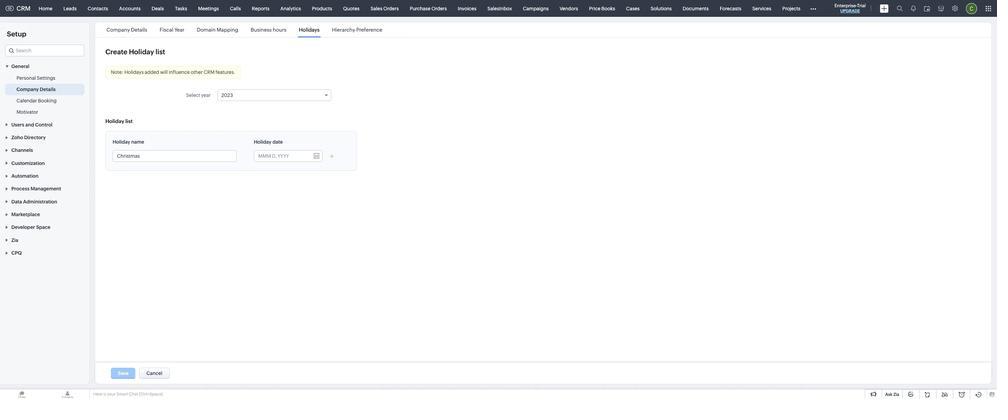 Task type: locate. For each thing, give the bounding box(es) containing it.
1 horizontal spatial details
[[131, 27, 147, 33]]

cases
[[626, 6, 640, 11]]

company details link down accounts link
[[105, 27, 148, 33]]

added
[[145, 70, 159, 75]]

details inside list
[[131, 27, 147, 33]]

home
[[39, 6, 52, 11]]

tasks link
[[169, 0, 193, 17]]

customization button
[[0, 157, 90, 170]]

hours
[[273, 27, 286, 33]]

users and control button
[[0, 118, 90, 131]]

preference
[[356, 27, 382, 33]]

1 horizontal spatial company details link
[[105, 27, 148, 33]]

details inside general region
[[40, 87, 56, 92]]

0 horizontal spatial zia
[[11, 238, 18, 243]]

orders for purchase orders
[[431, 6, 447, 11]]

services link
[[747, 0, 777, 17]]

vendors
[[560, 6, 578, 11]]

0 horizontal spatial details
[[40, 87, 56, 92]]

orders
[[383, 6, 399, 11], [431, 6, 447, 11]]

crm left home
[[17, 5, 31, 12]]

salesinbox
[[487, 6, 512, 11]]

company details down accounts link
[[106, 27, 147, 33]]

1 vertical spatial company details link
[[17, 86, 56, 93]]

personal settings link
[[17, 75, 55, 82]]

domain mapping link
[[196, 27, 239, 33]]

here
[[93, 393, 102, 397]]

domain mapping
[[197, 27, 238, 33]]

holiday left "date"
[[254, 139, 271, 145]]

orders inside purchase orders link
[[431, 6, 447, 11]]

1 horizontal spatial company
[[106, 27, 130, 33]]

2023
[[221, 93, 233, 98]]

calls link
[[224, 0, 246, 17]]

holiday list
[[105, 118, 133, 124]]

1 vertical spatial details
[[40, 87, 56, 92]]

0 vertical spatial holidays
[[299, 27, 320, 33]]

zia button
[[0, 234, 90, 247]]

calendar image
[[924, 6, 930, 11]]

analytics
[[280, 6, 301, 11]]

holidays down products
[[299, 27, 320, 33]]

company details link down personal settings
[[17, 86, 56, 93]]

influence
[[169, 70, 190, 75]]

marketplace button
[[0, 208, 90, 221]]

1 vertical spatial company details
[[17, 87, 56, 92]]

space
[[36, 225, 50, 231]]

data administration button
[[0, 195, 90, 208]]

company details inside general region
[[17, 87, 56, 92]]

0 horizontal spatial company
[[17, 87, 39, 92]]

contacts
[[88, 6, 108, 11]]

holiday up the holiday name
[[105, 118, 124, 124]]

1 vertical spatial crm
[[204, 70, 215, 75]]

business
[[251, 27, 272, 33]]

0 horizontal spatial company details link
[[17, 86, 56, 93]]

date
[[272, 139, 283, 145]]

0 horizontal spatial company details
[[17, 87, 56, 92]]

home link
[[33, 0, 58, 17]]

2 orders from the left
[[431, 6, 447, 11]]

process management button
[[0, 183, 90, 195]]

holiday
[[129, 48, 154, 56], [105, 118, 124, 124], [113, 139, 130, 145], [254, 139, 271, 145]]

note: holidays added will influence other crm features.
[[111, 70, 235, 75]]

marketplace
[[11, 212, 40, 218]]

orders right sales
[[383, 6, 399, 11]]

invoices link
[[452, 0, 482, 17]]

deals
[[152, 6, 164, 11]]

calls
[[230, 6, 241, 11]]

customization
[[11, 161, 45, 166]]

Search text field
[[6, 45, 84, 56]]

zia inside dropdown button
[[11, 238, 18, 243]]

company inside list
[[106, 27, 130, 33]]

crm
[[17, 5, 31, 12], [204, 70, 215, 75]]

hierarchy preference
[[332, 27, 382, 33]]

0 vertical spatial company
[[106, 27, 130, 33]]

ask zia
[[885, 393, 899, 398]]

channels button
[[0, 144, 90, 157]]

1 vertical spatial company
[[17, 87, 39, 92]]

holidays right note:
[[124, 70, 144, 75]]

1 horizontal spatial company details
[[106, 27, 147, 33]]

details
[[131, 27, 147, 33], [40, 87, 56, 92]]

analytics link
[[275, 0, 306, 17]]

1 horizontal spatial list
[[156, 48, 165, 56]]

holiday for holiday date
[[254, 139, 271, 145]]

other
[[191, 70, 203, 75]]

solutions link
[[645, 0, 677, 17]]

0 vertical spatial details
[[131, 27, 147, 33]]

company up calendar
[[17, 87, 39, 92]]

reports link
[[246, 0, 275, 17]]

invoices
[[458, 6, 476, 11]]

1 vertical spatial holidays
[[124, 70, 144, 75]]

crm right other
[[204, 70, 215, 75]]

1 vertical spatial list
[[125, 118, 133, 124]]

name
[[131, 139, 144, 145]]

0 horizontal spatial crm
[[17, 5, 31, 12]]

cancel button
[[139, 368, 170, 380]]

0 vertical spatial company details
[[106, 27, 147, 33]]

data
[[11, 199, 22, 205]]

upgrade
[[840, 9, 860, 13]]

list
[[100, 22, 389, 37]]

company up create
[[106, 27, 130, 33]]

cpq
[[11, 251, 22, 256]]

details up create holiday list
[[131, 27, 147, 33]]

documents
[[683, 6, 709, 11]]

details up booking
[[40, 87, 56, 92]]

calendar booking link
[[17, 98, 57, 104]]

purchase
[[410, 6, 430, 11]]

orders for sales orders
[[383, 6, 399, 11]]

2023 field
[[218, 90, 331, 101]]

orders inside sales orders link
[[383, 6, 399, 11]]

company details link
[[105, 27, 148, 33], [17, 86, 56, 93]]

None field
[[5, 45, 84, 56]]

products link
[[306, 0, 338, 17]]

1 vertical spatial zia
[[893, 393, 899, 398]]

list up will
[[156, 48, 165, 56]]

booking
[[38, 98, 57, 104]]

crm link
[[6, 5, 31, 12]]

zia right 'ask'
[[893, 393, 899, 398]]

list containing company details
[[100, 22, 389, 37]]

zia up cpq
[[11, 238, 18, 243]]

developer space button
[[0, 221, 90, 234]]

0 vertical spatial zia
[[11, 238, 18, 243]]

0 horizontal spatial list
[[125, 118, 133, 124]]

1 horizontal spatial holidays
[[299, 27, 320, 33]]

orders right the purchase
[[431, 6, 447, 11]]

list up the holiday name
[[125, 118, 133, 124]]

deals link
[[146, 0, 169, 17]]

purchase orders link
[[404, 0, 452, 17]]

0 vertical spatial crm
[[17, 5, 31, 12]]

search element
[[893, 0, 907, 17]]

company details down personal settings
[[17, 87, 56, 92]]

accounts link
[[114, 0, 146, 17]]

business hours
[[251, 27, 286, 33]]

here is your smart chat (ctrl+space)
[[93, 393, 163, 397]]

chats image
[[0, 390, 43, 400]]

0 horizontal spatial orders
[[383, 6, 399, 11]]

0 vertical spatial company details link
[[105, 27, 148, 33]]

1 horizontal spatial orders
[[431, 6, 447, 11]]

profile image
[[966, 3, 977, 14]]

developer space
[[11, 225, 50, 231]]

1 orders from the left
[[383, 6, 399, 11]]

zia
[[11, 238, 18, 243], [893, 393, 899, 398]]

list
[[156, 48, 165, 56], [125, 118, 133, 124]]

contacts link
[[82, 0, 114, 17]]

holiday left name
[[113, 139, 130, 145]]

1 horizontal spatial zia
[[893, 393, 899, 398]]

motivator
[[17, 110, 38, 115]]



Task type: vqa. For each thing, say whether or not it's contained in the screenshot.
Marketplace
yes



Task type: describe. For each thing, give the bounding box(es) containing it.
services
[[752, 6, 771, 11]]

holiday name
[[113, 139, 144, 145]]

ask
[[885, 393, 892, 398]]

holidays inside list
[[299, 27, 320, 33]]

calendar
[[17, 98, 37, 104]]

vendors link
[[554, 0, 584, 17]]

accounts
[[119, 6, 141, 11]]

motivator link
[[17, 109, 38, 116]]

Holiday name text field
[[113, 151, 236, 162]]

holiday for holiday name
[[113, 139, 130, 145]]

process
[[11, 186, 29, 192]]

products
[[312, 6, 332, 11]]

holidays link
[[298, 27, 321, 33]]

select
[[186, 93, 200, 98]]

meetings
[[198, 6, 219, 11]]

users
[[11, 122, 24, 128]]

zoho
[[11, 135, 23, 141]]

features.
[[216, 70, 235, 75]]

zoho directory button
[[0, 131, 90, 144]]

meetings link
[[193, 0, 224, 17]]

Other Modules field
[[806, 3, 821, 14]]

directory
[[24, 135, 46, 141]]

management
[[31, 186, 61, 192]]

setup
[[7, 30, 26, 38]]

projects link
[[777, 0, 806, 17]]

price books
[[589, 6, 615, 11]]

company details inside list
[[106, 27, 147, 33]]

business hours link
[[250, 27, 287, 33]]

purchase orders
[[410, 6, 447, 11]]

0 vertical spatial list
[[156, 48, 165, 56]]

hierarchy
[[332, 27, 355, 33]]

(ctrl+space)
[[139, 393, 163, 397]]

contacts image
[[46, 390, 89, 400]]

personal
[[17, 76, 36, 81]]

personal settings
[[17, 76, 55, 81]]

campaigns link
[[517, 0, 554, 17]]

create
[[105, 48, 127, 56]]

general region
[[0, 73, 90, 118]]

forecasts
[[720, 6, 741, 11]]

is
[[103, 393, 106, 397]]

cpq button
[[0, 247, 90, 260]]

users and control
[[11, 122, 52, 128]]

your
[[107, 393, 116, 397]]

company inside general region
[[17, 87, 39, 92]]

1 horizontal spatial crm
[[204, 70, 215, 75]]

solutions
[[651, 6, 672, 11]]

channels
[[11, 148, 33, 153]]

signals element
[[907, 0, 920, 17]]

general
[[11, 64, 29, 69]]

MMM d, yyyy text field
[[254, 151, 309, 162]]

salesinbox link
[[482, 0, 517, 17]]

create holiday list
[[105, 48, 165, 56]]

leads
[[63, 6, 77, 11]]

data administration
[[11, 199, 57, 205]]

profile element
[[962, 0, 981, 17]]

reports
[[252, 6, 269, 11]]

leads link
[[58, 0, 82, 17]]

general button
[[0, 60, 90, 73]]

administration
[[23, 199, 57, 205]]

fiscal year link
[[159, 27, 185, 33]]

year
[[174, 27, 184, 33]]

holiday up added
[[129, 48, 154, 56]]

sales orders link
[[365, 0, 404, 17]]

sales orders
[[371, 6, 399, 11]]

projects
[[782, 6, 800, 11]]

cases link
[[621, 0, 645, 17]]

price books link
[[584, 0, 621, 17]]

developer
[[11, 225, 35, 231]]

fiscal
[[160, 27, 173, 33]]

create menu element
[[876, 0, 893, 17]]

will
[[160, 70, 168, 75]]

select year
[[186, 93, 211, 98]]

create menu image
[[880, 4, 889, 13]]

tasks
[[175, 6, 187, 11]]

fiscal year
[[160, 27, 184, 33]]

mapping
[[217, 27, 238, 33]]

price
[[589, 6, 600, 11]]

settings
[[37, 76, 55, 81]]

0 horizontal spatial holidays
[[124, 70, 144, 75]]

smart
[[117, 393, 128, 397]]

campaigns
[[523, 6, 549, 11]]

automation
[[11, 174, 38, 179]]

search image
[[897, 6, 903, 11]]

hierarchy preference link
[[331, 27, 383, 33]]

signals image
[[911, 6, 916, 11]]

note:
[[111, 70, 123, 75]]

quotes
[[343, 6, 360, 11]]

holiday for holiday list
[[105, 118, 124, 124]]

control
[[35, 122, 52, 128]]

process management
[[11, 186, 61, 192]]



